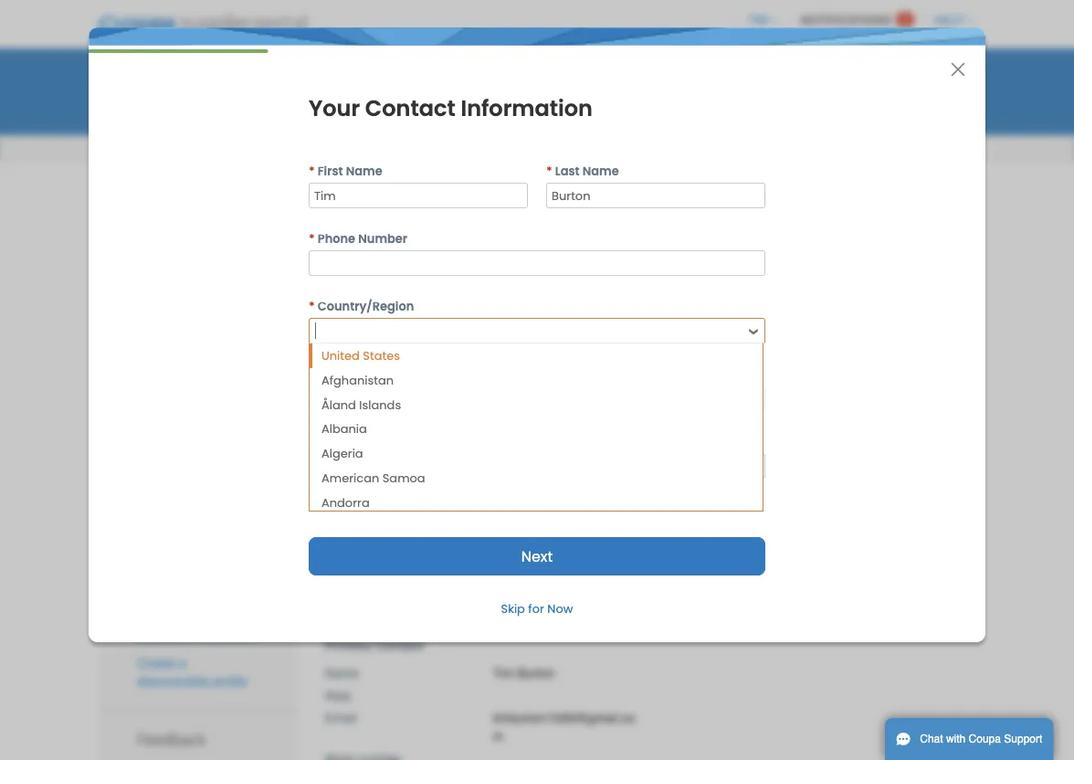 Task type: locate. For each thing, give the bounding box(es) containing it.
0 vertical spatial profile
[[467, 192, 502, 206]]

primary up role
[[325, 637, 372, 652]]

1 horizontal spatial tim
[[493, 666, 514, 681]]

1 your from the left
[[439, 192, 464, 206]]

sourcing
[[860, 62, 916, 80]]

profile
[[467, 192, 502, 206], [719, 339, 754, 353], [212, 674, 247, 689]]

address inside your contact information "dialog"
[[318, 365, 367, 382]]

* up discovered
[[546, 163, 552, 179]]

algeria
[[322, 445, 363, 462]]

add more customers
[[137, 629, 255, 644]]

1 horizontal spatial last
[[705, 296, 729, 310]]

coupa
[[624, 192, 661, 206], [969, 733, 1001, 745]]

1 primary from the top
[[325, 580, 372, 594]]

profile left the to
[[467, 192, 502, 206]]

your
[[309, 93, 360, 124]]

1 horizontal spatial coupa
[[969, 733, 1001, 745]]

0 horizontal spatial tim
[[417, 262, 459, 292]]

0 vertical spatial primary
[[325, 580, 372, 594]]

american samoa option
[[310, 466, 763, 491]]

0 vertical spatial last
[[555, 163, 580, 179]]

1 vertical spatial last
[[705, 296, 729, 310]]

burton up the timburton1006@gmail.co
[[517, 666, 555, 681]]

for right skip
[[528, 601, 544, 617]]

united states option
[[310, 343, 763, 368]]

address down united
[[318, 365, 367, 382]]

burton inside tim burton enterprises banner
[[466, 262, 541, 292]]

0 vertical spatial address
[[318, 365, 367, 382]]

support
[[1004, 733, 1043, 745]]

address down business on the bottom left of page
[[376, 580, 427, 594]]

coupa inside complete your profile to get discovered by coupa buyers that are looking for items in your category. alert
[[624, 192, 661, 206]]

1 vertical spatial coupa
[[969, 733, 1001, 745]]

last updated
[[705, 296, 780, 310]]

* first name
[[309, 163, 383, 179]]

more
[[163, 629, 192, 644]]

* left first
[[309, 163, 315, 179]]

skip for now
[[501, 601, 573, 617]]

0 horizontal spatial your
[[439, 192, 464, 206]]

country/region
[[318, 298, 414, 314]]

0 horizontal spatial profile
[[212, 674, 247, 689]]

0 horizontal spatial profile
[[576, 339, 612, 353]]

next
[[521, 546, 553, 566]]

background image
[[325, 363, 976, 534]]

2 horizontal spatial profile
[[719, 339, 754, 353]]

* for * country/region
[[309, 298, 315, 314]]

create a discoverable profile
[[137, 656, 247, 689]]

is ultimate parent
[[660, 555, 768, 570]]

afghanistan
[[322, 372, 394, 388]]

None text field
[[546, 183, 766, 208]]

* for * city
[[309, 433, 315, 449]]

profile inside create a discoverable profile
[[212, 674, 247, 689]]

profile left preview at right top
[[576, 339, 612, 353]]

1 horizontal spatial profile
[[467, 192, 502, 206]]

get
[[520, 192, 538, 206]]

1 vertical spatial contact
[[376, 637, 424, 652]]

contact inside "dialog"
[[365, 93, 456, 124]]

tim burton enterprises banner
[[318, 241, 995, 616]]

åland islands option
[[310, 393, 763, 417]]

burton down the to
[[466, 262, 541, 292]]

name
[[346, 163, 383, 179], [583, 163, 619, 179], [325, 666, 359, 681]]

next button
[[309, 537, 766, 576]]

tim right tim burton enterprises image
[[417, 262, 459, 292]]

profile left url
[[719, 339, 754, 353]]

chat with coupa support button
[[885, 718, 1054, 760]]

tim
[[417, 262, 459, 292], [493, 666, 514, 681]]

1 horizontal spatial for
[[798, 192, 813, 206]]

m
[[493, 729, 503, 744]]

ultimate
[[674, 555, 724, 570]]

profile progress
[[682, 249, 774, 263]]

for left items
[[798, 192, 813, 206]]

1 vertical spatial primary
[[325, 637, 372, 652]]

coupa right by
[[624, 192, 661, 206]]

to
[[506, 192, 516, 206]]

timburton1006@gmail.co
[[493, 711, 635, 725]]

1 vertical spatial profile
[[576, 339, 612, 353]]

* left "country/region"
[[309, 298, 315, 314]]

* phone number
[[309, 230, 408, 247]]

buyers
[[665, 192, 703, 206]]

1 horizontal spatial address
[[376, 580, 427, 594]]

* left city
[[309, 433, 315, 449]]

2 vertical spatial profile
[[212, 674, 247, 689]]

coupa inside the chat with coupa support button
[[969, 733, 1001, 745]]

progress bar
[[89, 49, 268, 53]]

algeria option
[[310, 442, 763, 466]]

2 primary from the top
[[325, 637, 372, 652]]

0 horizontal spatial address
[[318, 365, 367, 382]]

profile
[[682, 249, 719, 263], [576, 339, 612, 353]]

0 vertical spatial contact
[[365, 93, 456, 124]]

profile preview
[[576, 339, 660, 353]]

add
[[137, 629, 160, 644]]

last up discovered
[[555, 163, 580, 179]]

1 horizontal spatial your
[[864, 192, 889, 206]]

your right the in
[[864, 192, 889, 206]]

* for * address
[[309, 365, 315, 382]]

primary address
[[325, 580, 427, 594]]

contact down primary address
[[376, 637, 424, 652]]

preview
[[615, 339, 660, 353]]

*
[[309, 163, 315, 179], [546, 163, 552, 179], [309, 230, 315, 247], [309, 298, 315, 314], [309, 365, 315, 382], [309, 433, 315, 449]]

* address
[[309, 365, 367, 382]]

1 vertical spatial for
[[528, 601, 544, 617]]

by
[[607, 192, 620, 206]]

parent
[[728, 555, 768, 570]]

profile down 'customers'
[[212, 674, 247, 689]]

url
[[758, 339, 783, 353]]

primary down doing
[[325, 580, 372, 594]]

tim burton enterprises
[[417, 262, 678, 292]]

business
[[365, 555, 421, 570]]

tim inside tim burton enterprises banner
[[417, 262, 459, 292]]

0 horizontal spatial last
[[555, 163, 580, 179]]

last left "updated"
[[705, 296, 729, 310]]

None text field
[[309, 183, 528, 208], [309, 250, 766, 276], [311, 319, 742, 343], [309, 453, 449, 479], [625, 453, 766, 479], [309, 183, 528, 208], [309, 250, 766, 276], [311, 319, 742, 343], [309, 453, 449, 479], [625, 453, 766, 479]]

1 horizontal spatial profile
[[682, 249, 719, 263]]

tim for tim burton enterprises
[[417, 262, 459, 292]]

0 horizontal spatial coupa
[[624, 192, 661, 206]]

primary contact
[[325, 637, 424, 652]]

afghanistan option
[[310, 368, 763, 393]]

tim up m
[[493, 666, 514, 681]]

0 vertical spatial coupa
[[624, 192, 661, 206]]

now
[[547, 601, 573, 617]]

your
[[439, 192, 464, 206], [864, 192, 889, 206]]

doing
[[325, 555, 361, 570]]

0 vertical spatial burton
[[466, 262, 541, 292]]

profile inside button
[[719, 339, 754, 353]]

address
[[318, 365, 367, 382], [376, 580, 427, 594]]

1 vertical spatial address
[[376, 580, 427, 594]]

address inside tim burton enterprises banner
[[376, 580, 427, 594]]

skip for now button
[[487, 594, 588, 624]]

burton for tim burton enterprises
[[466, 262, 541, 292]]

0 vertical spatial profile
[[682, 249, 719, 263]]

1 vertical spatial burton
[[517, 666, 555, 681]]

your contact information dialog
[[89, 27, 986, 642]]

primary inside tim burton enterprises banner
[[325, 580, 372, 594]]

last
[[555, 163, 580, 179], [705, 296, 729, 310]]

0 vertical spatial tim
[[417, 262, 459, 292]]

andorra
[[322, 495, 370, 511]]

chat with coupa support
[[920, 733, 1043, 745]]

* for * last name
[[546, 163, 552, 179]]

burton
[[466, 262, 541, 292], [517, 666, 555, 681]]

name right first
[[346, 163, 383, 179]]

0 horizontal spatial for
[[528, 601, 544, 617]]

profile for profile progress
[[682, 249, 719, 263]]

* left phone
[[309, 230, 315, 247]]

* left 'afghanistan'
[[309, 365, 315, 382]]

* for * first name
[[309, 163, 315, 179]]

for
[[798, 192, 813, 206], [528, 601, 544, 617]]

profile for profile preview
[[576, 339, 612, 353]]

as
[[425, 555, 441, 570]]

complete your profile to get discovered by coupa buyers that are looking for items in your category.
[[381, 192, 944, 206]]

name up role
[[325, 666, 359, 681]]

1 vertical spatial tim
[[493, 666, 514, 681]]

coupa supplier portal image
[[85, 3, 320, 48]]

albania option
[[310, 417, 763, 442]]

country/region list box
[[309, 343, 764, 515]]

skip
[[501, 601, 525, 617]]

are
[[732, 192, 750, 206]]

primary
[[325, 580, 372, 594], [325, 637, 372, 652]]

1 vertical spatial profile
[[719, 339, 754, 353]]

profile left progress
[[682, 249, 719, 263]]

your contact information
[[309, 93, 593, 124]]

contact right your
[[365, 93, 456, 124]]

* country/region
[[309, 298, 414, 314]]

your right complete
[[439, 192, 464, 206]]

åland
[[322, 396, 356, 413]]

0 vertical spatial for
[[798, 192, 813, 206]]

category.
[[892, 192, 944, 206]]

information
[[461, 93, 593, 124]]

name up by
[[583, 163, 619, 179]]

coupa right with
[[969, 733, 1001, 745]]

none text field inside your contact information "dialog"
[[546, 183, 766, 208]]

phone
[[318, 230, 355, 247]]



Task type: describe. For each thing, give the bounding box(es) containing it.
discoverable
[[137, 674, 209, 689]]

albania
[[322, 421, 367, 437]]

sourcing link
[[848, 58, 928, 85]]

primary for primary contact
[[325, 637, 372, 652]]

copy profile url button
[[686, 337, 783, 355]]

number
[[358, 230, 408, 247]]

doing business as
[[325, 555, 441, 570]]

looking
[[754, 192, 794, 206]]

address for primary address
[[376, 580, 427, 594]]

in
[[851, 192, 860, 206]]

close image
[[951, 62, 966, 77]]

* for * phone number
[[309, 230, 315, 247]]

states
[[363, 347, 400, 364]]

complete your profile to get discovered by coupa buyers that are looking for items in your category. alert
[[325, 176, 976, 222]]

american
[[322, 470, 379, 486]]

2 your from the left
[[864, 192, 889, 206]]

last inside your contact information "dialog"
[[555, 163, 580, 179]]

profile preview link
[[576, 339, 660, 353]]

create a discoverable profile link
[[137, 656, 247, 689]]

feedback
[[137, 728, 205, 750]]

add more customers link
[[137, 629, 255, 644]]

primary for primary address
[[325, 580, 372, 594]]

that
[[707, 192, 728, 206]]

contact for your
[[365, 93, 456, 124]]

role
[[325, 688, 351, 703]]

enterprises
[[548, 262, 678, 292]]

items
[[816, 192, 847, 206]]

progress
[[722, 249, 774, 263]]

samoa
[[383, 470, 425, 486]]

chat
[[920, 733, 943, 745]]

* city
[[309, 433, 342, 449]]

copy
[[686, 339, 716, 353]]

address for * address
[[318, 365, 367, 382]]

create
[[137, 656, 175, 670]]

name for * last name
[[583, 163, 619, 179]]

* last name
[[546, 163, 619, 179]]

updated
[[733, 296, 780, 310]]

for inside alert
[[798, 192, 813, 206]]

State text field
[[467, 453, 607, 479]]

email
[[325, 711, 357, 725]]

timburton1006@gmail.co m
[[493, 711, 635, 744]]

discovered
[[541, 192, 603, 206]]

customers
[[196, 629, 255, 644]]

for inside button
[[528, 601, 544, 617]]

name for * first name
[[346, 163, 383, 179]]

is
[[660, 555, 670, 570]]

complete
[[381, 192, 435, 206]]

progress bar inside your contact information "dialog"
[[89, 49, 268, 53]]

contact for primary
[[376, 637, 424, 652]]

city
[[318, 433, 342, 449]]

islands
[[359, 396, 401, 413]]

profile inside alert
[[467, 192, 502, 206]]

united
[[322, 347, 360, 364]]

copy profile url
[[686, 339, 783, 353]]

burton for tim burton
[[517, 666, 555, 681]]

a
[[179, 656, 186, 670]]

united states afghanistan åland islands albania algeria american samoa andorra
[[322, 347, 425, 511]]

tim burton enterprises image
[[325, 241, 398, 316]]

first
[[318, 163, 343, 179]]

tim for tim burton
[[493, 666, 514, 681]]

tim burton
[[493, 666, 555, 681]]

andorra option
[[310, 491, 763, 515]]

with
[[946, 733, 966, 745]]

last inside tim burton enterprises banner
[[705, 296, 729, 310]]



Task type: vqa. For each thing, say whether or not it's contained in the screenshot.
Expired on the left top
no



